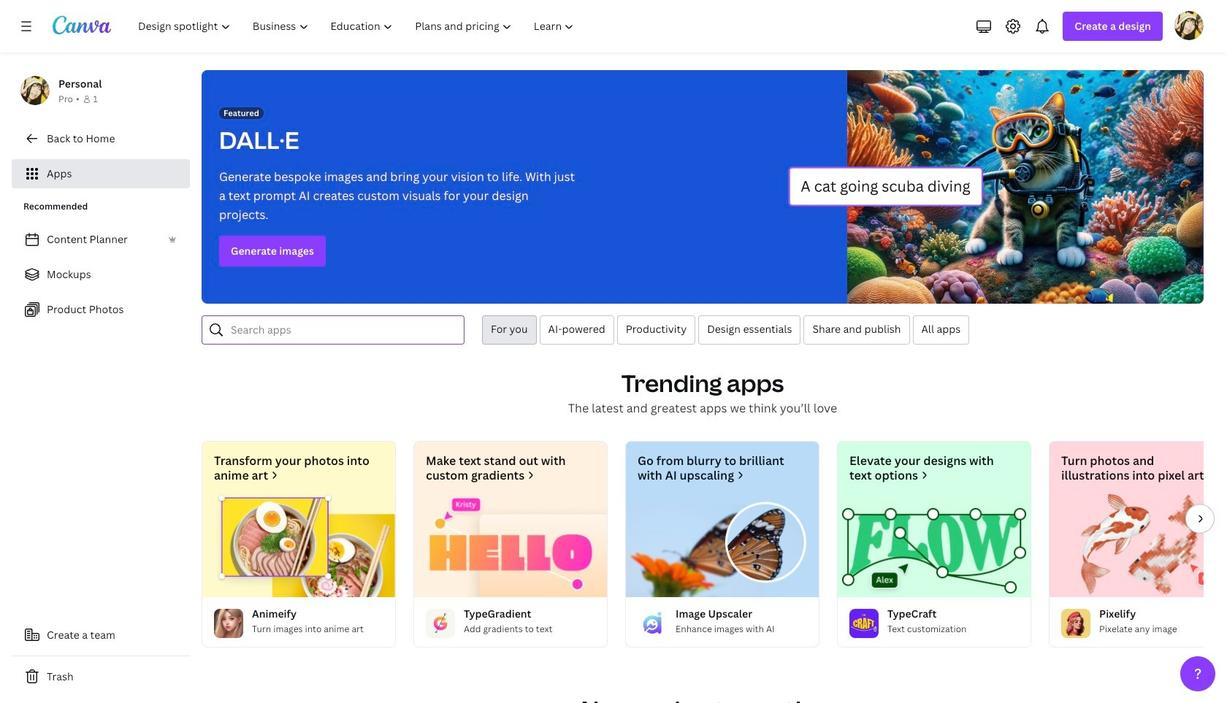 Task type: vqa. For each thing, say whether or not it's contained in the screenshot.
bottom 4
no



Task type: describe. For each thing, give the bounding box(es) containing it.
typecraft image
[[838, 495, 1031, 598]]

top level navigation element
[[129, 12, 587, 41]]

0 vertical spatial pixelify image
[[1050, 495, 1228, 598]]

an image with a cursor next to a text box containing the prompt "a cat going scuba diving" to generate an image. the generated image of a cat doing scuba diving is behind the text box. image
[[789, 70, 1204, 304]]

typegradient image
[[414, 495, 607, 598]]

1 vertical spatial image upscaler image
[[638, 609, 667, 639]]

1 vertical spatial pixelify image
[[1062, 609, 1091, 639]]



Task type: locate. For each thing, give the bounding box(es) containing it.
pixelify image
[[1050, 495, 1228, 598], [1062, 609, 1091, 639]]

typegradient image
[[426, 609, 455, 639]]

typecraft image
[[850, 609, 879, 639]]

0 vertical spatial animeify image
[[202, 495, 395, 598]]

list
[[12, 225, 190, 324]]

stephanie aranda image
[[1175, 11, 1204, 40]]

1 vertical spatial animeify image
[[214, 609, 243, 639]]

Input field to search for apps search field
[[231, 316, 455, 344]]

0 vertical spatial image upscaler image
[[626, 495, 819, 598]]

animeify image
[[202, 495, 395, 598], [214, 609, 243, 639]]

image upscaler image
[[626, 495, 819, 598], [638, 609, 667, 639]]



